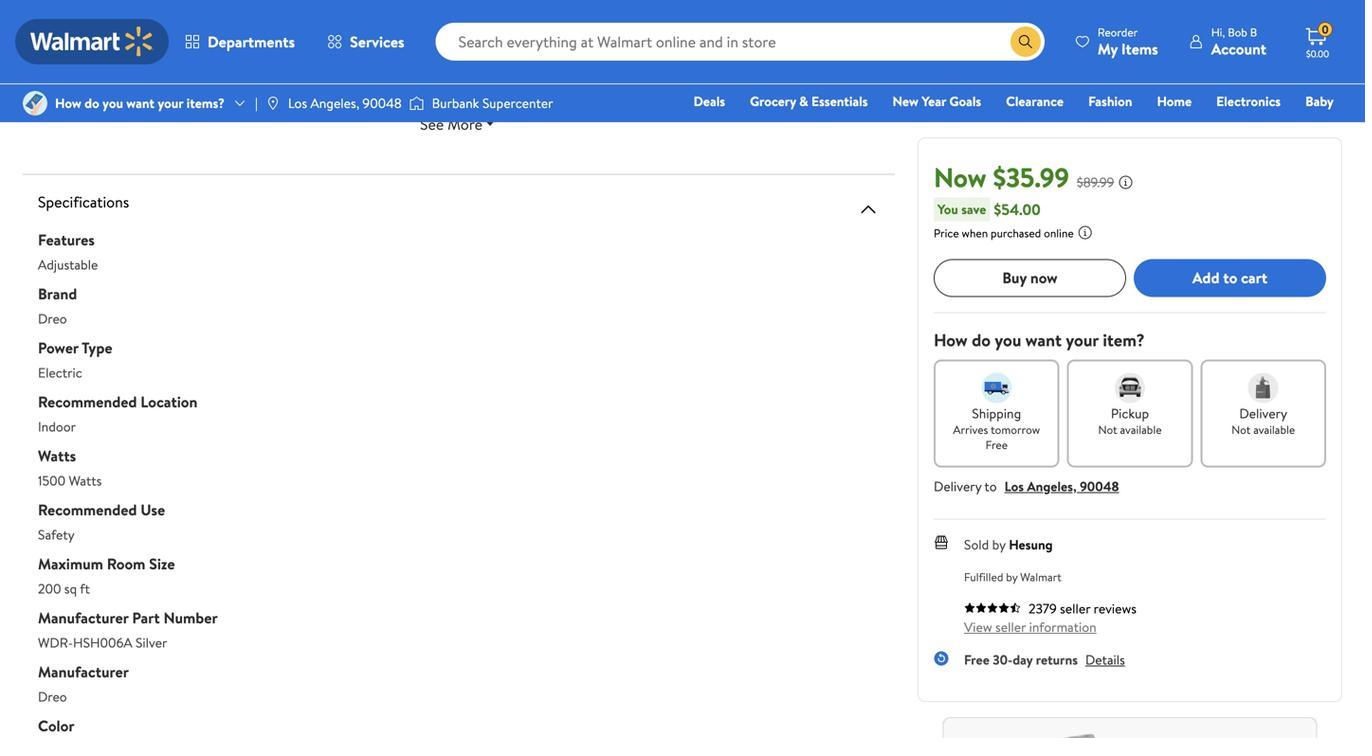 Task type: vqa. For each thing, say whether or not it's contained in the screenshot.
rightmost Want
yes



Task type: locate. For each thing, give the bounding box(es) containing it.
los down tomorrow at the right bottom
[[1005, 477, 1024, 496]]

 image
[[23, 91, 47, 116]]

dreo down brand
[[38, 310, 67, 328]]

add to cart button
[[1134, 259, 1327, 297]]

0 horizontal spatial angeles,
[[310, 94, 359, 112]]

to left cart at the top right of the page
[[1224, 267, 1238, 288]]

& right grocery at top
[[800, 92, 809, 110]]

seller for view
[[996, 618, 1026, 636]]

angeles, down services popup button
[[310, 94, 359, 112]]

you down walmart image
[[102, 94, 123, 112]]

details button
[[1086, 651, 1125, 669]]

part
[[132, 608, 160, 629]]

how down walmart image
[[55, 94, 81, 112]]

reorder my items
[[1098, 24, 1158, 59]]

your left item?
[[1066, 328, 1099, 352]]

your left items?
[[158, 94, 183, 112]]

los right |
[[288, 94, 307, 112]]

1 vertical spatial delivery
[[934, 477, 982, 496]]

0 vertical spatial recommended
[[38, 392, 137, 412]]

2379 seller reviews
[[1029, 600, 1137, 618]]

1 vertical spatial manufacturer
[[38, 662, 129, 683]]

pickup not available
[[1098, 404, 1162, 438]]

dreo up the color
[[38, 688, 67, 706]]

cart
[[1241, 267, 1268, 288]]

1 horizontal spatial you
[[995, 328, 1022, 352]]

1 horizontal spatial do
[[972, 328, 991, 352]]

bob
[[1228, 24, 1248, 40]]

home
[[1157, 92, 1192, 110]]

0 horizontal spatial 90048
[[363, 94, 402, 112]]

maximum
[[38, 554, 103, 575]]

silver
[[136, 634, 167, 652]]

free
[[986, 437, 1008, 453], [964, 651, 990, 669]]

flu
[[1073, 119, 1091, 137]]

want
[[126, 94, 155, 112], [1026, 328, 1062, 352]]

how for how do you want your items?
[[55, 94, 81, 112]]

want left items?
[[126, 94, 155, 112]]

2 available from the left
[[1254, 422, 1295, 438]]

1 available from the left
[[1120, 422, 1162, 438]]

sq
[[64, 580, 77, 598]]

2 recommended from the top
[[38, 500, 137, 521]]

delivery down arrives
[[934, 477, 982, 496]]

0 vertical spatial you
[[102, 94, 123, 112]]

walmart+ link
[[1269, 118, 1343, 138]]

1 horizontal spatial how
[[934, 328, 968, 352]]

1 vertical spatial &
[[1061, 119, 1070, 137]]

purchased
[[991, 225, 1041, 241]]

buy now button
[[934, 259, 1126, 297]]

free left 30-
[[964, 651, 990, 669]]

intent image for delivery image
[[1248, 373, 1279, 403]]

& inside baby cold, cough & flu
[[1061, 119, 1070, 137]]

0 horizontal spatial los
[[288, 94, 307, 112]]

0 vertical spatial manufacturer
[[38, 608, 129, 629]]

available inside pickup not available
[[1120, 422, 1162, 438]]

electric
[[38, 364, 82, 382]]

intent image for pickup image
[[1115, 373, 1145, 403]]

hsh006a
[[73, 634, 132, 652]]

1 vertical spatial you
[[995, 328, 1022, 352]]

1 vertical spatial to
[[985, 477, 997, 496]]

1 horizontal spatial not
[[1232, 422, 1251, 438]]

manufacturer down hsh006a
[[38, 662, 129, 683]]

online
[[1044, 225, 1074, 241]]

0 horizontal spatial available
[[1120, 422, 1162, 438]]

returns
[[1036, 651, 1078, 669]]

0 horizontal spatial not
[[1098, 422, 1118, 438]]

1 not from the left
[[1098, 422, 1118, 438]]

1 horizontal spatial available
[[1254, 422, 1295, 438]]

to for delivery
[[985, 477, 997, 496]]

year
[[922, 92, 946, 110]]

free 30-day returns details
[[964, 651, 1125, 669]]

0 horizontal spatial you
[[102, 94, 123, 112]]

indoor
[[38, 418, 76, 436]]

available down intent image for pickup
[[1120, 422, 1162, 438]]

want down now
[[1026, 328, 1062, 352]]

by right sold
[[992, 536, 1006, 554]]

dreo
[[38, 310, 67, 328], [38, 688, 67, 706]]

grocery & essentials link
[[742, 91, 877, 111]]

view seller information link
[[964, 618, 1097, 636]]

0 vertical spatial angeles,
[[310, 94, 359, 112]]

0 horizontal spatial seller
[[996, 618, 1026, 636]]

0 vertical spatial your
[[158, 94, 183, 112]]

brand
[[38, 283, 77, 304]]

your for items?
[[158, 94, 183, 112]]

0 horizontal spatial do
[[85, 94, 99, 112]]

how for how do you want your item?
[[934, 328, 968, 352]]

features adjustable brand dreo power type electric recommended location indoor watts 1500 watts recommended use safety maximum room size 200 sq ft manufacturer part number wdr-hsh006a silver manufacturer dreo color
[[38, 229, 218, 737]]

200
[[38, 580, 61, 598]]

1 horizontal spatial &
[[1061, 119, 1070, 137]]

los angeles, 90048
[[288, 94, 402, 112]]

to
[[1224, 267, 1238, 288], [985, 477, 997, 496]]

not inside pickup not available
[[1098, 422, 1118, 438]]

available down intent image for delivery
[[1254, 422, 1295, 438]]

free down the shipping
[[986, 437, 1008, 453]]

electronics
[[1217, 92, 1281, 110]]

0 vertical spatial delivery
[[1240, 404, 1288, 423]]

0 horizontal spatial your
[[158, 94, 183, 112]]

do
[[85, 94, 99, 112], [972, 328, 991, 352]]

view
[[964, 618, 992, 636]]

do down walmart image
[[85, 94, 99, 112]]

0 vertical spatial how
[[55, 94, 81, 112]]

90048 down services
[[363, 94, 402, 112]]

not down intent image for pickup
[[1098, 422, 1118, 438]]

angeles,
[[310, 94, 359, 112], [1027, 477, 1077, 496]]

you up intent image for shipping
[[995, 328, 1022, 352]]

 image for burbank supercenter
[[409, 94, 424, 113]]

do for how do you want your item?
[[972, 328, 991, 352]]

2 not from the left
[[1232, 422, 1251, 438]]

available
[[1120, 422, 1162, 438], [1254, 422, 1295, 438]]

do up intent image for shipping
[[972, 328, 991, 352]]

& left flu
[[1061, 119, 1070, 137]]

1 recommended from the top
[[38, 392, 137, 412]]

buy
[[1003, 267, 1027, 288]]

0 horizontal spatial delivery
[[934, 477, 982, 496]]

one debit
[[1189, 119, 1253, 137]]

1 vertical spatial how
[[934, 328, 968, 352]]

not down intent image for delivery
[[1232, 422, 1251, 438]]

0 vertical spatial want
[[126, 94, 155, 112]]

1 vertical spatial recommended
[[38, 500, 137, 521]]

0 vertical spatial by
[[992, 536, 1006, 554]]

1 vertical spatial do
[[972, 328, 991, 352]]

intent image for shipping image
[[982, 373, 1012, 403]]

to inside 'button'
[[1224, 267, 1238, 288]]

not inside delivery not available
[[1232, 422, 1251, 438]]

90048 down pickup not available at the right bottom of the page
[[1080, 477, 1119, 496]]

1 vertical spatial by
[[1006, 569, 1018, 585]]

1 vertical spatial your
[[1066, 328, 1099, 352]]

your
[[158, 94, 183, 112], [1066, 328, 1099, 352]]

1 horizontal spatial 90048
[[1080, 477, 1119, 496]]

1 horizontal spatial your
[[1066, 328, 1099, 352]]

hi, bob b account
[[1212, 24, 1267, 59]]

|
[[255, 94, 258, 112]]

search icon image
[[1018, 34, 1033, 49]]

available for delivery
[[1254, 422, 1295, 438]]

1 vertical spatial free
[[964, 651, 990, 669]]

0 horizontal spatial  image
[[265, 96, 281, 111]]

90048
[[363, 94, 402, 112], [1080, 477, 1119, 496]]

los angeles, 90048 button
[[1005, 477, 1119, 496]]

seller down 4.6221 stars out of 5, based on 2379 seller reviews element
[[996, 618, 1026, 636]]

how
[[55, 94, 81, 112], [934, 328, 968, 352]]

delivery for not
[[1240, 404, 1288, 423]]

how up arrives
[[934, 328, 968, 352]]

angeles, up hesung
[[1027, 477, 1077, 496]]

arrives
[[953, 422, 988, 438]]

1 horizontal spatial  image
[[409, 94, 424, 113]]

seller right 2379
[[1060, 600, 1091, 618]]

delivery inside delivery not available
[[1240, 404, 1288, 423]]

you
[[938, 200, 959, 218]]

1 vertical spatial want
[[1026, 328, 1062, 352]]

add to cart
[[1193, 267, 1268, 288]]

recommended up the safety on the left bottom of page
[[38, 500, 137, 521]]

1 horizontal spatial delivery
[[1240, 404, 1288, 423]]

0 horizontal spatial want
[[126, 94, 155, 112]]

watts
[[38, 446, 76, 466], [69, 472, 102, 490]]

new
[[893, 92, 919, 110]]

0 vertical spatial to
[[1224, 267, 1238, 288]]

1 horizontal spatial to
[[1224, 267, 1238, 288]]

 image
[[409, 94, 424, 113], [265, 96, 281, 111]]

manufacturer down ft at left
[[38, 608, 129, 629]]

grocery & essentials
[[750, 92, 868, 110]]

0 horizontal spatial to
[[985, 477, 997, 496]]

hesung
[[1009, 536, 1053, 554]]

1 vertical spatial 90048
[[1080, 477, 1119, 496]]

free inside shipping arrives tomorrow free
[[986, 437, 1008, 453]]

recommended
[[38, 392, 137, 412], [38, 500, 137, 521]]

available inside delivery not available
[[1254, 422, 1295, 438]]

to down shipping arrives tomorrow free
[[985, 477, 997, 496]]

0 vertical spatial &
[[800, 92, 809, 110]]

ft
[[80, 580, 90, 598]]

see more
[[420, 114, 483, 135]]

by right fulfilled
[[1006, 569, 1018, 585]]

1 horizontal spatial by
[[1006, 569, 1018, 585]]

want for items?
[[126, 94, 155, 112]]

you
[[102, 94, 123, 112], [995, 328, 1022, 352]]

 image up see
[[409, 94, 424, 113]]

0 vertical spatial free
[[986, 437, 1008, 453]]

1 horizontal spatial want
[[1026, 328, 1062, 352]]

1 vertical spatial angeles,
[[1027, 477, 1077, 496]]

0 vertical spatial 90048
[[363, 94, 402, 112]]

1 horizontal spatial angeles,
[[1027, 477, 1077, 496]]

watts up 1500
[[38, 446, 76, 466]]

now $35.99
[[934, 159, 1069, 196]]

specifications
[[38, 191, 129, 212]]

 image right |
[[265, 96, 281, 111]]

item?
[[1103, 328, 1145, 352]]

1 horizontal spatial los
[[1005, 477, 1024, 496]]

shipping arrives tomorrow free
[[953, 404, 1040, 453]]

watts right 1500
[[69, 472, 102, 490]]

0 horizontal spatial by
[[992, 536, 1006, 554]]

1 vertical spatial dreo
[[38, 688, 67, 706]]

walmart image
[[30, 27, 154, 57]]

recommended up indoor
[[38, 392, 137, 412]]

safety
[[38, 526, 75, 544]]

delivery down intent image for delivery
[[1240, 404, 1288, 423]]

deals link
[[685, 91, 734, 111]]

0 vertical spatial dreo
[[38, 310, 67, 328]]

clearance
[[1006, 92, 1064, 110]]

0 horizontal spatial how
[[55, 94, 81, 112]]

1 horizontal spatial seller
[[1060, 600, 1091, 618]]

registry link
[[1107, 118, 1173, 138]]

0 vertical spatial do
[[85, 94, 99, 112]]

services
[[350, 31, 405, 52]]

burbank
[[432, 94, 479, 112]]



Task type: describe. For each thing, give the bounding box(es) containing it.
by for sold
[[992, 536, 1006, 554]]

2 manufacturer from the top
[[38, 662, 129, 683]]

grocery
[[750, 92, 796, 110]]

do for how do you want your items?
[[85, 94, 99, 112]]

tomorrow
[[991, 422, 1040, 438]]

details
[[1086, 651, 1125, 669]]

Walmart Site-Wide search field
[[436, 23, 1045, 61]]

fashion
[[1089, 92, 1133, 110]]

more
[[448, 114, 483, 135]]

see
[[420, 114, 444, 135]]

number
[[164, 608, 218, 629]]

features
[[38, 229, 95, 250]]

debit
[[1220, 119, 1253, 137]]

services button
[[311, 19, 421, 64]]

home link
[[1149, 91, 1201, 111]]

wdr-
[[38, 634, 73, 652]]

to for add
[[1224, 267, 1238, 288]]

not for delivery
[[1232, 422, 1251, 438]]

1 vertical spatial watts
[[69, 472, 102, 490]]

$35.99
[[993, 159, 1069, 196]]

$0.00
[[1306, 47, 1330, 60]]

clearance link
[[998, 91, 1072, 111]]

cold, cough & flu link
[[978, 118, 1100, 138]]

adjustable
[[38, 255, 98, 274]]

you for how do you want your item?
[[995, 328, 1022, 352]]

delivery not available
[[1232, 404, 1295, 438]]

sold
[[964, 536, 989, 554]]

items?
[[187, 94, 225, 112]]

electronics link
[[1208, 91, 1290, 111]]

you for how do you want your items?
[[102, 94, 123, 112]]

learn more about strikethrough prices image
[[1118, 175, 1134, 190]]

goals
[[950, 92, 982, 110]]

room
[[107, 554, 145, 575]]

0 vertical spatial watts
[[38, 446, 76, 466]]

new year goals
[[893, 92, 982, 110]]

pickup
[[1111, 404, 1149, 423]]

location
[[141, 392, 198, 412]]

baby cold, cough & flu
[[986, 92, 1334, 137]]

specifications image
[[857, 198, 880, 221]]

essentials
[[812, 92, 868, 110]]

price when purchased online
[[934, 225, 1074, 241]]

you save $54.00
[[938, 199, 1041, 220]]

now
[[1031, 267, 1058, 288]]

1 dreo from the top
[[38, 310, 67, 328]]

now
[[934, 159, 987, 196]]

available for pickup
[[1120, 422, 1162, 438]]

walmart
[[1021, 569, 1062, 585]]

new year goals link
[[884, 91, 990, 111]]

see more button
[[38, 105, 880, 143]]

$89.99
[[1077, 173, 1115, 192]]

0 horizontal spatial &
[[800, 92, 809, 110]]

seller for 2379
[[1060, 600, 1091, 618]]

type
[[82, 338, 112, 358]]

1 manufacturer from the top
[[38, 608, 129, 629]]

departments button
[[169, 19, 311, 64]]

 image for los angeles, 90048
[[265, 96, 281, 111]]

by for fulfilled
[[1006, 569, 1018, 585]]

add
[[1193, 267, 1220, 288]]

legal information image
[[1078, 225, 1093, 240]]

use
[[141, 500, 165, 521]]

Search search field
[[436, 23, 1045, 61]]

sold by hesung
[[964, 536, 1053, 554]]

save
[[962, 200, 987, 218]]

your for item?
[[1066, 328, 1099, 352]]

reorder
[[1098, 24, 1138, 40]]

walmart+
[[1278, 119, 1334, 137]]

baby
[[1306, 92, 1334, 110]]

not for pickup
[[1098, 422, 1118, 438]]

0
[[1322, 22, 1329, 38]]

buy now
[[1003, 267, 1058, 288]]

0 vertical spatial los
[[288, 94, 307, 112]]

2 dreo from the top
[[38, 688, 67, 706]]

1 vertical spatial los
[[1005, 477, 1024, 496]]

registry
[[1116, 119, 1164, 137]]

one debit link
[[1180, 118, 1261, 138]]

burbank supercenter
[[432, 94, 553, 112]]

day
[[1013, 651, 1033, 669]]

1500
[[38, 472, 66, 490]]

price
[[934, 225, 959, 241]]

want for item?
[[1026, 328, 1062, 352]]

size
[[149, 554, 175, 575]]

how do you want your item?
[[934, 328, 1145, 352]]

account
[[1212, 38, 1267, 59]]

fulfilled
[[964, 569, 1004, 585]]

4.6221 stars out of 5, based on 2379 seller reviews element
[[964, 602, 1021, 614]]

fulfilled by walmart
[[964, 569, 1062, 585]]

delivery to los angeles, 90048
[[934, 477, 1119, 496]]

departments
[[208, 31, 295, 52]]

cold,
[[986, 119, 1017, 137]]

view seller information
[[964, 618, 1097, 636]]

30-
[[993, 651, 1013, 669]]

items
[[1122, 38, 1158, 59]]

supercenter
[[482, 94, 553, 112]]

delivery for to
[[934, 477, 982, 496]]

2379
[[1029, 600, 1057, 618]]

$54.00
[[994, 199, 1041, 220]]



